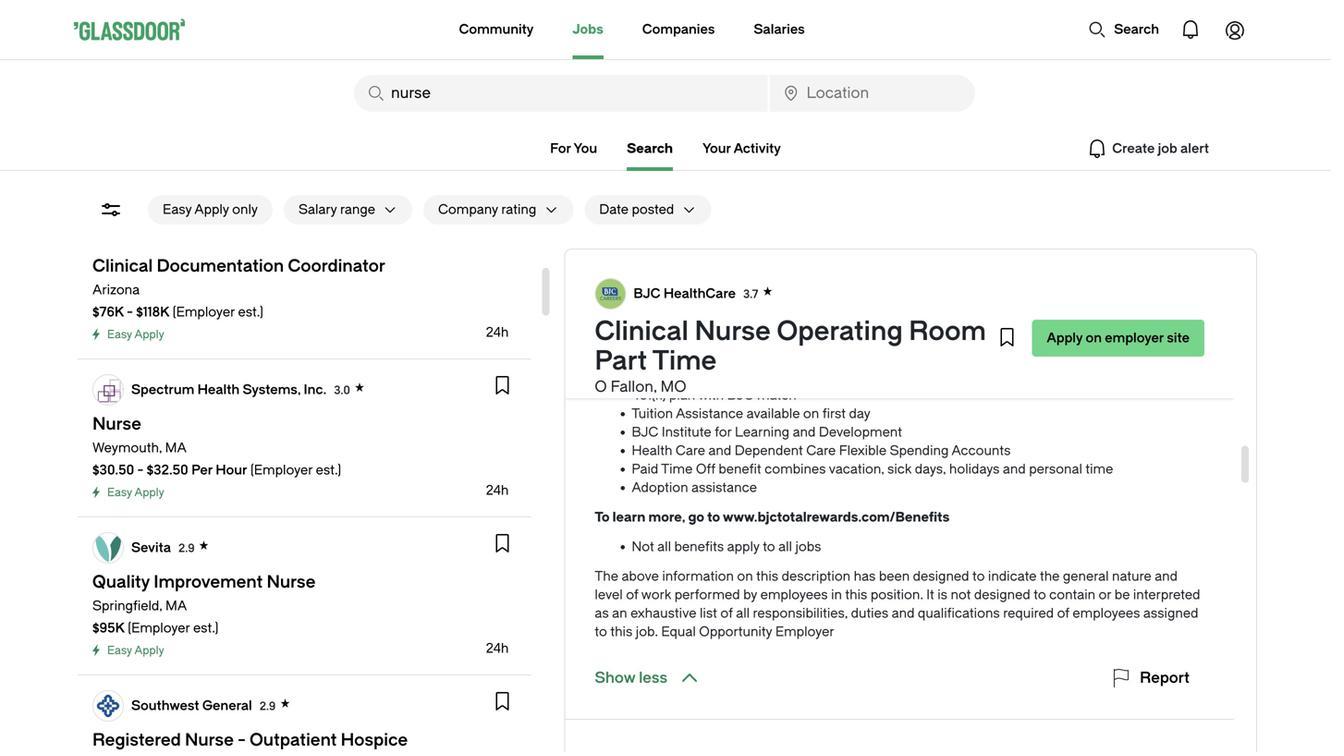 Task type: describe. For each thing, give the bounding box(es) containing it.
show less button
[[595, 668, 701, 690]]

apply down services
[[1047, 331, 1083, 346]]

comprehensive
[[632, 314, 730, 329]]

health inside comprehensive medical, dental, vison, life insurance, and legal services available first day of the month after hire date disability insurance* paid for by bjc pension plan*/403(b) plan funded by bjc 401(k) plan with bjc match tuition assistance available on first day bjc institute for learning and development health care and dependent care flexible spending accounts paid time off benefit combines vacation, sick days, holidays and personal time adoption assistance
[[632, 443, 673, 459]]

search button
[[1080, 11, 1169, 48]]

employer
[[1105, 331, 1164, 346]]

sevita
[[131, 540, 171, 556]]

none field search location
[[770, 75, 976, 112]]

to learn more, go to www.bjctotalrewards.com/benefits
[[595, 510, 950, 525]]

easy apply only button
[[148, 195, 273, 225]]

opportunity
[[699, 625, 773, 640]]

duties
[[851, 606, 889, 622]]

sevita logo image
[[93, 534, 123, 563]]

1 horizontal spatial employees
[[1073, 606, 1141, 622]]

paid
[[761, 351, 787, 366]]

operating
[[777, 316, 903, 347]]

for you link
[[550, 141, 598, 156]]

has
[[854, 569, 876, 585]]

1 vertical spatial benefits
[[675, 540, 724, 555]]

spending
[[890, 443, 949, 459]]

nature
[[1113, 569, 1152, 585]]

adoption
[[632, 480, 689, 496]]

none field "search keyword"
[[354, 75, 768, 112]]

2.9 for southwest general
[[260, 700, 276, 713]]

inc.
[[304, 382, 327, 397]]

est.) inside arizona $76k - $118k (employer est.)
[[238, 305, 264, 320]]

be
[[1115, 588, 1131, 603]]

for
[[550, 141, 571, 156]]

benefits inside bjc total rewards at bjc we're committed to providing you and your family with benefits and resources to help you manage your physical, emotional, social and financial well-being.
[[974, 266, 1023, 281]]

to up 3.7
[[748, 266, 761, 281]]

comprehensive medical, dental, vison, life insurance, and legal services available first day of the month after hire date disability insurance* paid for by bjc pension plan*/403(b) plan funded by bjc 401(k) plan with bjc match tuition assistance available on first day bjc institute for learning and development health care and dependent care flexible spending accounts paid time off benefit combines vacation, sick days, holidays and personal time adoption assistance
[[632, 314, 1193, 496]]

life
[[872, 314, 890, 329]]

community link
[[459, 0, 534, 59]]

health inside jobs list 'element'
[[198, 382, 240, 397]]

(employer inside arizona $76k - $118k (employer est.)
[[173, 305, 235, 320]]

not
[[951, 588, 971, 603]]

salary range button
[[284, 195, 375, 225]]

weymouth,
[[92, 441, 162, 456]]

with inside comprehensive medical, dental, vison, life insurance, and legal services available first day of the month after hire date disability insurance* paid for by bjc pension plan*/403(b) plan funded by bjc 401(k) plan with bjc match tuition assistance available on first day bjc institute for learning and development health care and dependent care flexible spending accounts paid time off benefit combines vacation, sick days, holidays and personal time adoption assistance
[[699, 388, 724, 403]]

for you
[[550, 141, 598, 156]]

combines
[[765, 462, 826, 477]]

job.
[[636, 625, 658, 640]]

fallon,
[[611, 379, 657, 396]]

clinical
[[595, 316, 689, 347]]

benefit
[[719, 462, 762, 477]]

paid
[[632, 462, 659, 477]]

and left resources
[[1027, 266, 1050, 281]]

0 vertical spatial first
[[1130, 314, 1153, 329]]

and up off
[[709, 443, 732, 459]]

description
[[782, 569, 851, 585]]

off
[[696, 462, 716, 477]]

exhaustive
[[631, 606, 697, 622]]

Search keyword field
[[354, 75, 768, 112]]

plan
[[670, 388, 696, 403]]

apply left only
[[194, 202, 229, 217]]

hour
[[216, 463, 247, 478]]

2 horizontal spatial all
[[779, 540, 793, 555]]

not all benefits apply to all jobs
[[632, 540, 822, 555]]

(employer inside the weymouth, ma $30.50 - $32.50 per hour (employer est.)
[[250, 463, 313, 478]]

an
[[612, 606, 628, 622]]

companies
[[643, 22, 715, 37]]

search inside search button
[[1115, 22, 1160, 37]]

to right go
[[708, 510, 721, 525]]

0 horizontal spatial first
[[823, 406, 846, 422]]

0 horizontal spatial available
[[747, 406, 800, 422]]

$32.50
[[147, 463, 188, 478]]

and up financial
[[849, 266, 872, 281]]

0 vertical spatial day
[[1156, 314, 1178, 329]]

work
[[642, 588, 672, 603]]

tuition
[[632, 406, 673, 422]]

or
[[1099, 588, 1112, 603]]

days,
[[915, 462, 947, 477]]

salaries
[[754, 22, 805, 37]]

insurance,
[[893, 314, 957, 329]]

at
[[595, 266, 609, 281]]

range
[[340, 202, 375, 217]]

resources
[[1053, 266, 1114, 281]]

being.
[[954, 284, 992, 300]]

institute
[[662, 425, 712, 440]]

date
[[600, 202, 629, 217]]

performed
[[675, 588, 740, 603]]

per
[[192, 463, 213, 478]]

pension
[[632, 369, 682, 385]]

you
[[574, 141, 598, 156]]

on inside button
[[1086, 331, 1102, 346]]

easy inside button
[[163, 202, 192, 217]]

sick
[[888, 462, 912, 477]]

$30.50
[[92, 463, 134, 478]]

1 vertical spatial this
[[846, 588, 868, 603]]

the
[[595, 569, 619, 585]]

0 horizontal spatial all
[[658, 540, 671, 555]]

weymouth, ma $30.50 - $32.50 per hour (employer est.)
[[92, 441, 341, 478]]

1 24h from the top
[[486, 325, 509, 340]]

show less
[[595, 670, 668, 687]]

2 you from the left
[[1162, 266, 1185, 281]]

southwest general
[[131, 699, 252, 714]]

legal
[[986, 314, 1015, 329]]

equal
[[662, 625, 696, 640]]

responsibilities,
[[753, 606, 848, 622]]

your activity
[[703, 141, 781, 156]]

general
[[1063, 569, 1109, 585]]

bjc total rewards at bjc we're committed to providing you and your family with benefits and resources to help you manage your physical, emotional, social and financial well-being.
[[595, 247, 1185, 300]]

required
[[1004, 606, 1054, 622]]

1 vertical spatial day
[[850, 406, 871, 422]]

nurse
[[695, 316, 771, 347]]

rewards
[[659, 247, 715, 263]]

on inside comprehensive medical, dental, vison, life insurance, and legal services available first day of the month after hire date disability insurance* paid for by bjc pension plan*/403(b) plan funded by bjc 401(k) plan with bjc match tuition assistance available on first day bjc institute for learning and development health care and dependent care flexible spending accounts paid time off benefit combines vacation, sick days, holidays and personal time adoption assistance
[[804, 406, 820, 422]]

contain
[[1050, 588, 1096, 603]]

apply
[[728, 540, 760, 555]]

community
[[459, 22, 534, 37]]

1 horizontal spatial for
[[791, 351, 808, 366]]

- inside arizona $76k - $118k (employer est.)
[[127, 305, 133, 320]]

search link
[[627, 141, 673, 171]]

0 horizontal spatial employees
[[761, 588, 828, 603]]

springfield,
[[92, 599, 162, 614]]

ma for weymouth, ma
[[165, 441, 187, 456]]

the inside comprehensive medical, dental, vison, life insurance, and legal services available first day of the month after hire date disability insurance* paid for by bjc pension plan*/403(b) plan funded by bjc 401(k) plan with bjc match tuition assistance available on first day bjc institute for learning and development health care and dependent care flexible spending accounts paid time off benefit combines vacation, sick days, holidays and personal time adoption assistance
[[632, 332, 652, 348]]

ma for springfield, ma
[[166, 599, 187, 614]]

to up required
[[1034, 588, 1047, 603]]

401(k)
[[632, 388, 666, 403]]

report button
[[1111, 668, 1190, 690]]

est.) inside springfield, ma $95k (employer est.)
[[193, 621, 219, 636]]

1 horizontal spatial this
[[757, 569, 779, 585]]

easy apply for spectrum health systems, inc.
[[107, 486, 164, 499]]

- inside the weymouth, ma $30.50 - $32.50 per hour (employer est.)
[[137, 463, 144, 478]]

bjc healthcare
[[634, 286, 736, 301]]

24h for weymouth, ma $30.50 - $32.50 per hour (employer est.)
[[486, 483, 509, 499]]

plan
[[765, 369, 792, 385]]

services
[[1019, 314, 1070, 329]]

been
[[879, 569, 910, 585]]

show
[[595, 670, 636, 687]]

companies link
[[643, 0, 715, 59]]



Task type: vqa. For each thing, say whether or not it's contained in the screenshot.
Chicago, to the middle
no



Task type: locate. For each thing, give the bounding box(es) containing it.
2.9
[[179, 542, 195, 555], [260, 700, 276, 713]]

0 vertical spatial 24h
[[486, 325, 509, 340]]

of right list
[[721, 606, 733, 622]]

disability
[[632, 351, 687, 366]]

time inside comprehensive medical, dental, vison, life insurance, and legal services available first day of the month after hire date disability insurance* paid for by bjc pension plan*/403(b) plan funded by bjc 401(k) plan with bjc match tuition assistance available on first day bjc institute for learning and development health care and dependent care flexible spending accounts paid time off benefit combines vacation, sick days, holidays and personal time adoption assistance
[[662, 462, 693, 477]]

of inside comprehensive medical, dental, vison, life insurance, and legal services available first day of the month after hire date disability insurance* paid for by bjc pension plan*/403(b) plan funded by bjc 401(k) plan with bjc match tuition assistance available on first day bjc institute for learning and development health care and dependent care flexible spending accounts paid time off benefit combines vacation, sick days, holidays and personal time adoption assistance
[[1181, 314, 1193, 329]]

1 horizontal spatial benefits
[[974, 266, 1023, 281]]

0 vertical spatial available
[[1073, 314, 1127, 329]]

1 horizontal spatial on
[[804, 406, 820, 422]]

easy right open filter menu image
[[163, 202, 192, 217]]

all up opportunity
[[736, 606, 750, 622]]

0 vertical spatial easy apply
[[107, 328, 164, 341]]

1 vertical spatial health
[[632, 443, 673, 459]]

1 horizontal spatial 2.9
[[260, 700, 276, 713]]

1 vertical spatial first
[[823, 406, 846, 422]]

apply on employer site button
[[1033, 320, 1205, 357]]

1 horizontal spatial you
[[1162, 266, 1185, 281]]

1 vertical spatial search
[[627, 141, 673, 156]]

on down funded at right
[[804, 406, 820, 422]]

ma inside the weymouth, ma $30.50 - $32.50 per hour (employer est.)
[[165, 441, 187, 456]]

1 horizontal spatial care
[[807, 443, 836, 459]]

of up site
[[1181, 314, 1193, 329]]

your
[[875, 266, 902, 281], [649, 284, 675, 300]]

est.) up systems,
[[238, 305, 264, 320]]

this down apply
[[757, 569, 779, 585]]

2 horizontal spatial by
[[841, 369, 855, 385]]

plan*/403(b)
[[685, 369, 761, 385]]

2.9 for sevita
[[179, 542, 195, 555]]

first
[[1130, 314, 1153, 329], [823, 406, 846, 422]]

0 vertical spatial 2.9
[[179, 542, 195, 555]]

2.9 right general
[[260, 700, 276, 713]]

of down contain
[[1058, 606, 1070, 622]]

easy down $76k
[[107, 328, 132, 341]]

health left systems,
[[198, 382, 240, 397]]

interpreted
[[1134, 588, 1201, 603]]

1 horizontal spatial available
[[1073, 314, 1127, 329]]

jobs link
[[573, 0, 604, 59]]

www.bjctotalrewards.com/benefits
[[723, 510, 950, 525]]

1 vertical spatial designed
[[975, 588, 1031, 603]]

1 vertical spatial -
[[137, 463, 144, 478]]

by right funded at right
[[841, 369, 855, 385]]

2 horizontal spatial this
[[846, 588, 868, 603]]

(employer right hour
[[250, 463, 313, 478]]

0 vertical spatial by
[[811, 351, 825, 366]]

1 vertical spatial (employer
[[250, 463, 313, 478]]

2 vertical spatial est.)
[[193, 621, 219, 636]]

care
[[676, 443, 706, 459], [807, 443, 836, 459]]

jobs
[[796, 540, 822, 555]]

vison,
[[833, 314, 869, 329]]

with inside bjc total rewards at bjc we're committed to providing you and your family with benefits and resources to help you manage your physical, emotional, social and financial well-being.
[[945, 266, 971, 281]]

spectrum health systems, inc. logo image
[[93, 375, 123, 405]]

emotional,
[[735, 284, 800, 300]]

all left jobs
[[779, 540, 793, 555]]

employees up responsibilities,
[[761, 588, 828, 603]]

0 vertical spatial time
[[653, 346, 717, 377]]

easy apply for sevita
[[107, 645, 164, 658]]

total
[[625, 247, 656, 263]]

medical,
[[734, 314, 786, 329]]

Search location field
[[770, 75, 976, 112]]

springfield, ma $95k (employer est.)
[[92, 599, 219, 636]]

family
[[905, 266, 942, 281]]

1 horizontal spatial est.)
[[238, 305, 264, 320]]

first up the employer
[[1130, 314, 1153, 329]]

-
[[127, 305, 133, 320], [137, 463, 144, 478]]

1 easy apply from the top
[[107, 328, 164, 341]]

systems,
[[243, 382, 301, 397]]

your up financial
[[875, 266, 902, 281]]

time up mo on the bottom of the page
[[653, 346, 717, 377]]

on inside "the above information on this description has been designed to indicate the general nature and level of work performed by employees in this position. it is not designed to contain or be interpreted as an exhaustive list of all responsibilities, duties and qualifications required of employees assigned to this job. equal opportunity employer"
[[737, 569, 753, 585]]

1 horizontal spatial day
[[1156, 314, 1178, 329]]

(employer inside springfield, ma $95k (employer est.)
[[128, 621, 190, 636]]

1 horizontal spatial first
[[1130, 314, 1153, 329]]

the inside "the above information on this description has been designed to indicate the general nature and level of work performed by employees in this position. it is not designed to contain or be interpreted as an exhaustive list of all responsibilities, duties and qualifications required of employees assigned to this job. equal opportunity employer"
[[1040, 569, 1060, 585]]

by inside "the above information on this description has been designed to indicate the general nature and level of work performed by employees in this position. it is not designed to contain or be interpreted as an exhaustive list of all responsibilities, duties and qualifications required of employees assigned to this job. equal opportunity employer"
[[744, 588, 758, 603]]

0 vertical spatial health
[[198, 382, 240, 397]]

2 horizontal spatial est.)
[[316, 463, 341, 478]]

by up opportunity
[[744, 588, 758, 603]]

accounts
[[952, 443, 1011, 459]]

0 horizontal spatial health
[[198, 382, 240, 397]]

information
[[662, 569, 734, 585]]

the above information on this description has been designed to indicate the general nature and level of work performed by employees in this position. it is not designed to contain or be interpreted as an exhaustive list of all responsibilities, duties and qualifications required of employees assigned to this job. equal opportunity employer
[[595, 569, 1201, 640]]

health
[[198, 382, 240, 397], [632, 443, 673, 459]]

it
[[927, 588, 935, 603]]

0 horizontal spatial care
[[676, 443, 706, 459]]

1 you from the left
[[823, 266, 846, 281]]

est.) down 3.0 in the left bottom of the page
[[316, 463, 341, 478]]

(employer down springfield,
[[128, 621, 190, 636]]

rating
[[502, 202, 537, 217]]

designed down indicate
[[975, 588, 1031, 603]]

2 none field from the left
[[770, 75, 976, 112]]

1 vertical spatial by
[[841, 369, 855, 385]]

benefits up 'information'
[[675, 540, 724, 555]]

southwest
[[131, 699, 199, 714]]

1 vertical spatial available
[[747, 406, 800, 422]]

ma up the $32.50
[[165, 441, 187, 456]]

0 horizontal spatial 2.9
[[179, 542, 195, 555]]

you up social
[[823, 266, 846, 281]]

date posted
[[600, 202, 675, 217]]

by up funded at right
[[811, 351, 825, 366]]

0 vertical spatial with
[[945, 266, 971, 281]]

1 vertical spatial for
[[715, 425, 732, 440]]

1 horizontal spatial none field
[[770, 75, 976, 112]]

0 horizontal spatial by
[[744, 588, 758, 603]]

ma right springfield,
[[166, 599, 187, 614]]

available
[[1073, 314, 1127, 329], [747, 406, 800, 422]]

0 horizontal spatial day
[[850, 406, 871, 422]]

manage
[[595, 284, 646, 300]]

2 vertical spatial by
[[744, 588, 758, 603]]

report
[[1141, 670, 1190, 687]]

$118k
[[136, 305, 170, 320]]

0 horizontal spatial designed
[[913, 569, 970, 585]]

as
[[595, 606, 609, 622]]

0 horizontal spatial -
[[127, 305, 133, 320]]

0 vertical spatial the
[[632, 332, 652, 348]]

on down apply
[[737, 569, 753, 585]]

and up combines
[[793, 425, 816, 440]]

salary
[[299, 202, 337, 217]]

to right apply
[[763, 540, 776, 555]]

first up development
[[823, 406, 846, 422]]

est.) inside the weymouth, ma $30.50 - $32.50 per hour (employer est.)
[[316, 463, 341, 478]]

0 vertical spatial this
[[757, 569, 779, 585]]

flexible
[[840, 443, 887, 459]]

0 horizontal spatial you
[[823, 266, 846, 281]]

ma inside springfield, ma $95k (employer est.)
[[166, 599, 187, 614]]

2 vertical spatial (employer
[[128, 621, 190, 636]]

3 easy apply from the top
[[107, 645, 164, 658]]

and
[[849, 266, 872, 281], [1027, 266, 1050, 281], [843, 284, 866, 300], [960, 314, 983, 329], [793, 425, 816, 440], [709, 443, 732, 459], [1003, 462, 1026, 477], [1155, 569, 1178, 585], [892, 606, 915, 622]]

0 horizontal spatial this
[[611, 625, 633, 640]]

0 horizontal spatial benefits
[[675, 540, 724, 555]]

(employer right $118k
[[173, 305, 235, 320]]

designed up is
[[913, 569, 970, 585]]

company
[[438, 202, 498, 217]]

1 horizontal spatial designed
[[975, 588, 1031, 603]]

all right not
[[658, 540, 671, 555]]

1 horizontal spatial -
[[137, 463, 144, 478]]

easy apply down $30.50
[[107, 486, 164, 499]]

1 vertical spatial with
[[699, 388, 724, 403]]

bjc healthcare logo image
[[596, 279, 626, 309]]

1 vertical spatial 2.9
[[260, 700, 276, 713]]

0 vertical spatial designed
[[913, 569, 970, 585]]

1 vertical spatial easy apply
[[107, 486, 164, 499]]

1 horizontal spatial your
[[875, 266, 902, 281]]

and down accounts
[[1003, 462, 1026, 477]]

apply down springfield, ma $95k (employer est.)
[[134, 645, 164, 658]]

employees down or at the bottom right of the page
[[1073, 606, 1141, 622]]

2.9 right the sevita
[[179, 542, 195, 555]]

available down "match"
[[747, 406, 800, 422]]

and down position.
[[892, 606, 915, 622]]

apply down $118k
[[134, 328, 164, 341]]

- right $76k
[[127, 305, 133, 320]]

with
[[945, 266, 971, 281], [699, 388, 724, 403]]

None field
[[354, 75, 768, 112], [770, 75, 976, 112]]

1 vertical spatial on
[[804, 406, 820, 422]]

time up adoption
[[662, 462, 693, 477]]

1 vertical spatial 24h
[[486, 483, 509, 499]]

go
[[689, 510, 705, 525]]

jobs list element
[[78, 66, 542, 754]]

1 horizontal spatial health
[[632, 443, 673, 459]]

southwest general logo image
[[93, 692, 123, 721]]

time inside the clinical nurse operating room part time o fallon, mo
[[653, 346, 717, 377]]

3.7
[[744, 288, 759, 301]]

on left the employer
[[1086, 331, 1102, 346]]

social
[[803, 284, 840, 300]]

1 care from the left
[[676, 443, 706, 459]]

activity
[[734, 141, 781, 156]]

0 vertical spatial search
[[1115, 22, 1160, 37]]

day up development
[[850, 406, 871, 422]]

0 vertical spatial -
[[127, 305, 133, 320]]

general
[[202, 699, 252, 714]]

care up combines
[[807, 443, 836, 459]]

24h for springfield, ma $95k (employer est.)
[[486, 641, 509, 657]]

0 horizontal spatial for
[[715, 425, 732, 440]]

2 care from the left
[[807, 443, 836, 459]]

qualifications
[[918, 606, 1000, 622]]

benefits up being.
[[974, 266, 1023, 281]]

0 horizontal spatial the
[[632, 332, 652, 348]]

3.0
[[334, 384, 350, 397]]

1 horizontal spatial by
[[811, 351, 825, 366]]

0 vertical spatial benefits
[[974, 266, 1023, 281]]

easy apply down the $95k
[[107, 645, 164, 658]]

of down above
[[626, 588, 639, 603]]

of
[[1181, 314, 1193, 329], [626, 588, 639, 603], [721, 606, 733, 622], [1058, 606, 1070, 622]]

2 vertical spatial easy apply
[[107, 645, 164, 658]]

and left legal
[[960, 314, 983, 329]]

for down "assistance"
[[715, 425, 732, 440]]

0 horizontal spatial with
[[699, 388, 724, 403]]

the up contain
[[1040, 569, 1060, 585]]

you right help
[[1162, 266, 1185, 281]]

0 horizontal spatial none field
[[354, 75, 768, 112]]

your activity link
[[703, 141, 781, 156]]

1 horizontal spatial all
[[736, 606, 750, 622]]

to left help
[[1117, 266, 1130, 281]]

1 vertical spatial est.)
[[316, 463, 341, 478]]

0 horizontal spatial est.)
[[193, 621, 219, 636]]

with up being.
[[945, 266, 971, 281]]

assistance
[[692, 480, 757, 496]]

mo
[[661, 379, 687, 396]]

o
[[595, 379, 607, 396]]

learning
[[735, 425, 790, 440]]

(employer
[[173, 305, 235, 320], [250, 463, 313, 478], [128, 621, 190, 636]]

easy down the $95k
[[107, 645, 132, 658]]

1 vertical spatial your
[[649, 284, 675, 300]]

apply down the $32.50
[[134, 486, 164, 499]]

this down an
[[611, 625, 633, 640]]

easy
[[163, 202, 192, 217], [107, 328, 132, 341], [107, 486, 132, 499], [107, 645, 132, 658]]

is
[[938, 588, 948, 603]]

0 horizontal spatial your
[[649, 284, 675, 300]]

the up disability
[[632, 332, 652, 348]]

2 horizontal spatial on
[[1086, 331, 1102, 346]]

to left indicate
[[973, 569, 985, 585]]

1 vertical spatial time
[[662, 462, 693, 477]]

position.
[[871, 588, 924, 603]]

spectrum
[[131, 382, 195, 397]]

to
[[748, 266, 761, 281], [1117, 266, 1130, 281], [708, 510, 721, 525], [763, 540, 776, 555], [973, 569, 985, 585], [1034, 588, 1047, 603], [595, 625, 608, 640]]

all inside "the above information on this description has been designed to indicate the general nature and level of work performed by employees in this position. it is not designed to contain or be interpreted as an exhaustive list of all responsibilities, duties and qualifications required of employees assigned to this job. equal opportunity employer"
[[736, 606, 750, 622]]

1 horizontal spatial the
[[1040, 569, 1060, 585]]

health up paid
[[632, 443, 673, 459]]

care down "institute"
[[676, 443, 706, 459]]

1 vertical spatial employees
[[1073, 606, 1141, 622]]

0 vertical spatial your
[[875, 266, 902, 281]]

with up "assistance"
[[699, 388, 724, 403]]

3 24h from the top
[[486, 641, 509, 657]]

2 easy apply from the top
[[107, 486, 164, 499]]

available up apply on employer site on the top of the page
[[1073, 314, 1127, 329]]

0 vertical spatial on
[[1086, 331, 1102, 346]]

1 none field from the left
[[354, 75, 768, 112]]

0 horizontal spatial on
[[737, 569, 753, 585]]

hire
[[731, 332, 754, 348]]

and up vison,
[[843, 284, 866, 300]]

0 horizontal spatial search
[[627, 141, 673, 156]]

1 vertical spatial the
[[1040, 569, 1060, 585]]

2 vertical spatial this
[[611, 625, 633, 640]]

to down as
[[595, 625, 608, 640]]

easy apply down $118k
[[107, 328, 164, 341]]

1 horizontal spatial with
[[945, 266, 971, 281]]

your down we're
[[649, 284, 675, 300]]

open filter menu image
[[100, 199, 122, 221]]

- down 'weymouth,' at the left
[[137, 463, 144, 478]]

match
[[758, 388, 797, 403]]

0 vertical spatial employees
[[761, 588, 828, 603]]

day up site
[[1156, 314, 1178, 329]]

0 vertical spatial est.)
[[238, 305, 264, 320]]

easy down $30.50
[[107, 486, 132, 499]]

1 horizontal spatial search
[[1115, 22, 1160, 37]]

2 24h from the top
[[486, 483, 509, 499]]

est.)
[[238, 305, 264, 320], [316, 463, 341, 478], [193, 621, 219, 636]]

site
[[1168, 331, 1190, 346]]

help
[[1133, 266, 1159, 281]]

and up interpreted
[[1155, 569, 1178, 585]]

above
[[622, 569, 659, 585]]

arizona
[[92, 283, 140, 298]]

2 vertical spatial on
[[737, 569, 753, 585]]

this right the in
[[846, 588, 868, 603]]

0 vertical spatial (employer
[[173, 305, 235, 320]]

your
[[703, 141, 731, 156]]

est.) up southwest general
[[193, 621, 219, 636]]

learn
[[613, 510, 646, 525]]

vacation,
[[829, 462, 885, 477]]

1 vertical spatial ma
[[166, 599, 187, 614]]

for right paid
[[791, 351, 808, 366]]

personal
[[1030, 462, 1083, 477]]

0 vertical spatial for
[[791, 351, 808, 366]]



